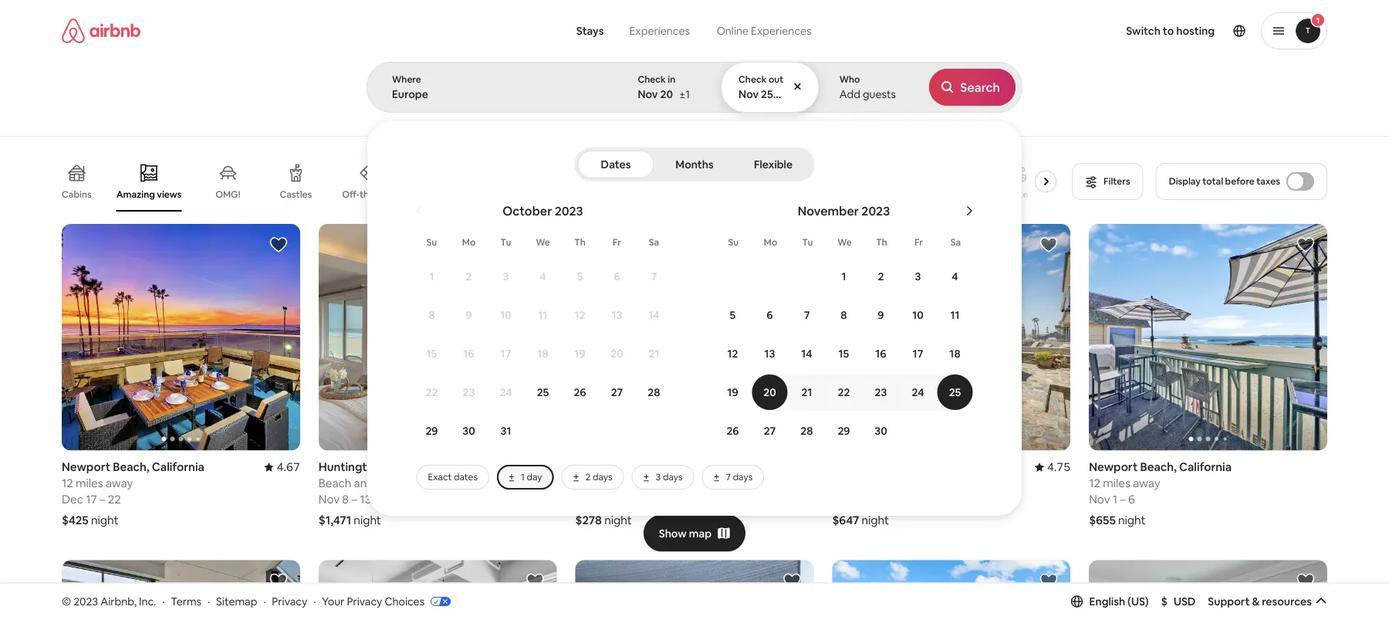 Task type: locate. For each thing, give the bounding box(es) containing it.
5.0 out of 5 average rating image
[[528, 459, 557, 474]]

1 miles from the left
[[76, 476, 103, 491]]

october 2023
[[503, 203, 583, 219]]

0 horizontal spatial 28 button
[[636, 374, 673, 411]]

26 up '7 days'
[[727, 424, 739, 438]]

1 horizontal spatial 8 button
[[826, 296, 863, 334]]

26 button up the long
[[562, 374, 599, 411]]

days up $278
[[593, 471, 613, 483]]

1 newport from the left
[[62, 459, 110, 474]]

–
[[100, 492, 105, 507], [352, 492, 357, 507], [607, 492, 612, 507], [1121, 492, 1126, 507]]

1 horizontal spatial newport
[[1090, 459, 1138, 474]]

3 – from the left
[[607, 492, 612, 507]]

1 vertical spatial 7
[[804, 308, 810, 322]]

17
[[501, 347, 511, 361], [913, 347, 924, 361], [86, 492, 97, 507]]

2 miles from the left
[[589, 476, 617, 491]]

3 away from the left
[[1134, 476, 1161, 491]]

add to wishlist: newport beach, california image for nov 1 – 6
[[1297, 236, 1316, 254]]

night inside long beach, california 15 miles away nov 1 – 6 $278 night
[[605, 513, 632, 528]]

0 horizontal spatial 20
[[611, 347, 624, 361]]

miles up the dec in the bottom left of the page
[[76, 476, 103, 491]]

0 horizontal spatial 26 button
[[562, 374, 599, 411]]

beach, for $425
[[113, 459, 149, 474]]

nov up $655
[[1090, 492, 1111, 507]]

None search field
[[367, 0, 1390, 516]]

tu down november
[[803, 236, 813, 248]]

2 check from the left
[[739, 73, 767, 85]]

add to wishlist: manhattan beach, california image
[[269, 572, 288, 590]]

17 for second 17 button from the left
[[913, 347, 924, 361]]

sa
[[649, 236, 660, 248], [951, 236, 961, 248]]

guests
[[863, 87, 897, 101]]

1 29 from the left
[[426, 424, 438, 438]]

±1 inside check out nov 25 ±1
[[780, 87, 791, 101]]

exact dates
[[428, 471, 478, 483]]

0 horizontal spatial 9 button
[[451, 296, 488, 334]]

3 button for november 2023
[[900, 258, 937, 295]]

the-
[[360, 188, 378, 200]]

2023 right november
[[862, 203, 890, 219]]

0 horizontal spatial 25
[[537, 385, 549, 399]]

1 horizontal spatial 17
[[501, 347, 511, 361]]

1 horizontal spatial 29
[[838, 424, 851, 438]]

2 24 button from the left
[[900, 374, 937, 411]]

add to wishlist: newport beach, california image
[[1040, 236, 1059, 254], [1297, 572, 1316, 590]]

0 horizontal spatial 16
[[464, 347, 475, 361]]

2 for october 2023
[[466, 269, 472, 283]]

tab list
[[578, 147, 812, 181]]

1 vertical spatial 5 button
[[715, 296, 752, 334]]

night inside newport beach, california 12 miles away nov 1 – 6 $655 night
[[1119, 513, 1146, 528]]

9 button
[[451, 296, 488, 334], [863, 296, 900, 334]]

±1 down "experiences" button
[[679, 87, 690, 101]]

1 horizontal spatial 23
[[875, 385, 888, 399]]

21
[[649, 347, 660, 361], [802, 385, 813, 399]]

0 horizontal spatial 29 button
[[413, 412, 451, 449]]

days up show
[[663, 471, 683, 483]]

13 inside huntington beach, california beach and mountain views nov 8 – 13 $1,471 night
[[360, 492, 371, 507]]

1 17 button from the left
[[488, 335, 525, 372]]

away for $655
[[1134, 476, 1161, 491]]

beach, inside 'newport beach, california 12 miles away dec 17 – 22 $425 night'
[[113, 459, 149, 474]]

night right $1,471
[[354, 513, 381, 528]]

night right $425
[[91, 513, 119, 528]]

2 4 from the left
[[952, 269, 959, 283]]

california inside huntington beach, california beach and mountain views nov 8 – 13 $1,471 night
[[423, 459, 475, 474]]

1 horizontal spatial 23 button
[[863, 374, 900, 411]]

terms link
[[171, 594, 202, 608]]

away inside long beach, california 15 miles away nov 1 – 6 $278 night
[[619, 476, 647, 491]]

1 horizontal spatial sa
[[951, 236, 961, 248]]

2023 right © at the bottom
[[74, 594, 98, 608]]

4.75 out of 5 average rating image
[[1035, 459, 1071, 474]]

0 horizontal spatial sa
[[649, 236, 660, 248]]

(us)
[[1128, 594, 1149, 608]]

15 button
[[413, 335, 451, 372], [826, 335, 863, 372]]

$425
[[62, 513, 89, 528]]

1 vertical spatial add to wishlist: newport beach, california image
[[1297, 572, 1316, 590]]

privacy
[[272, 594, 308, 608], [347, 594, 382, 608]]

6
[[614, 269, 621, 283], [767, 308, 773, 322], [615, 492, 622, 507], [1129, 492, 1136, 507]]

1 · from the left
[[162, 594, 165, 608]]

sitemap
[[216, 594, 257, 608]]

nov down beach
[[319, 492, 340, 507]]

23 button
[[451, 374, 488, 411], [863, 374, 900, 411]]

1 horizontal spatial 8
[[429, 308, 435, 322]]

25 for second 25 button from the right
[[537, 385, 549, 399]]

2 8 button from the left
[[826, 296, 863, 334]]

0 horizontal spatial experiences
[[630, 24, 690, 38]]

2 horizontal spatial 25
[[949, 385, 962, 399]]

0 vertical spatial 5
[[577, 269, 583, 283]]

miles down the long
[[589, 476, 617, 491]]

privacy down add to wishlist: manhattan beach, california icon
[[272, 594, 308, 608]]

12
[[575, 308, 586, 322], [728, 347, 739, 361], [62, 476, 73, 491], [1090, 476, 1101, 491]]

21 for rightmost 21 button
[[802, 385, 813, 399]]

2 1 button from the left
[[826, 258, 863, 295]]

tab list containing dates
[[578, 147, 812, 181]]

night right $278
[[605, 513, 632, 528]]

miles inside newport beach, california 12 miles away nov 1 – 6 $655 night
[[1103, 476, 1131, 491]]

group
[[62, 151, 1063, 212], [62, 224, 300, 450], [319, 224, 557, 450], [576, 224, 814, 450], [833, 224, 1071, 450], [1090, 224, 1328, 450], [62, 560, 300, 620], [319, 560, 557, 620], [576, 560, 814, 620], [833, 560, 1071, 620], [1090, 560, 1328, 620]]

0 horizontal spatial 15 button
[[413, 335, 451, 372]]

1 we from the left
[[536, 236, 550, 248]]

1 4 from the left
[[540, 269, 546, 283]]

1 horizontal spatial 18
[[950, 347, 961, 361]]

1 horizontal spatial 12 button
[[715, 335, 752, 372]]

california for long beach, california 15 miles away nov 1 – 6 $278 night
[[644, 459, 697, 474]]

1 4 button from the left
[[525, 258, 562, 295]]

20 button
[[599, 335, 636, 372], [752, 374, 789, 411]]

15
[[427, 347, 437, 361], [839, 347, 850, 361], [576, 476, 587, 491]]

experiences
[[630, 24, 690, 38], [751, 24, 812, 38]]

1 horizontal spatial 3 button
[[900, 258, 937, 295]]

1 horizontal spatial 15
[[576, 476, 587, 491]]

2 button for october 2023
[[451, 258, 488, 295]]

nov up $278
[[576, 492, 597, 507]]

day
[[527, 471, 542, 483]]

0 vertical spatial 21
[[649, 347, 660, 361]]

0 horizontal spatial 22 button
[[413, 374, 451, 411]]

dates
[[454, 471, 478, 483]]

4 – from the left
[[1121, 492, 1126, 507]]

11
[[539, 308, 548, 322], [951, 308, 960, 322]]

0 horizontal spatial 2 button
[[451, 258, 488, 295]]

0 horizontal spatial 2023
[[74, 594, 98, 608]]

2 horizontal spatial 3
[[915, 269, 922, 283]]

±1 for nov 25
[[780, 87, 791, 101]]

1 horizontal spatial 17 button
[[900, 335, 937, 372]]

california inside newport beach, california 12 miles away nov 1 – 6 $655 night
[[1180, 459, 1232, 474]]

newport up the dec in the bottom left of the page
[[62, 459, 110, 474]]

5 night from the left
[[1119, 513, 1146, 528]]

1 11 from the left
[[539, 308, 548, 322]]

0 horizontal spatial 19 button
[[562, 335, 599, 372]]

1 24 from the left
[[500, 385, 512, 399]]

1 horizontal spatial 10
[[913, 308, 924, 322]]

newport inside 'newport beach, california 12 miles away dec 17 – 22 $425 night'
[[62, 459, 110, 474]]

1 18 from the left
[[538, 347, 549, 361]]

7 days
[[726, 471, 753, 483]]

experiences right online
[[751, 24, 812, 38]]

18
[[538, 347, 549, 361], [950, 347, 961, 361]]

check inside check out nov 25 ±1
[[739, 73, 767, 85]]

– inside 'newport beach, california 12 miles away dec 17 – 22 $425 night'
[[100, 492, 105, 507]]

th right add to wishlist: huntington beach, california image
[[575, 236, 586, 248]]

2 sa from the left
[[951, 236, 961, 248]]

dates button
[[578, 151, 654, 178]]

© 2023 airbnb, inc. ·
[[62, 594, 165, 608]]

1 tu from the left
[[501, 236, 511, 248]]

add to wishlist: newport beach, california image
[[269, 236, 288, 254], [1297, 236, 1316, 254], [1040, 572, 1059, 590]]

1 days from the left
[[593, 471, 613, 483]]

0 horizontal spatial 3
[[503, 269, 509, 283]]

1 2 button from the left
[[451, 258, 488, 295]]

october
[[503, 203, 552, 219]]

2 24 from the left
[[912, 385, 925, 399]]

0 horizontal spatial 22
[[108, 492, 121, 507]]

miles for $278
[[589, 476, 617, 491]]

we down november 2023
[[838, 236, 852, 248]]

26 button up '7 days'
[[715, 412, 752, 449]]

24 for second 24 button from the right
[[500, 385, 512, 399]]

california for newport beach, california 12 miles away dec 17 – 22 $425 night
[[152, 459, 204, 474]]

4 for october 2023
[[540, 269, 546, 283]]

1 25 button from the left
[[525, 374, 562, 411]]

1 11 button from the left
[[525, 296, 562, 334]]

4
[[540, 269, 546, 283], [952, 269, 959, 283]]

night inside 'newport beach, california 12 miles away dec 17 – 22 $425 night'
[[91, 513, 119, 528]]

2 days from the left
[[663, 471, 683, 483]]

1 horizontal spatial 13 button
[[752, 335, 789, 372]]

stays
[[577, 24, 604, 38]]

display total before taxes
[[1170, 175, 1281, 187]]

2 4 button from the left
[[937, 258, 974, 295]]

what can we help you find? tab list
[[564, 15, 703, 46]]

– inside newport beach, california 12 miles away nov 1 – 6 $655 night
[[1121, 492, 1126, 507]]

2 experiences from the left
[[751, 24, 812, 38]]

23 for first 23 button
[[463, 385, 475, 399]]

3 button
[[488, 258, 525, 295], [900, 258, 937, 295]]

17 button
[[488, 335, 525, 372], [900, 335, 937, 372]]

1 vertical spatial 28
[[801, 424, 814, 438]]

0 horizontal spatial miles
[[76, 476, 103, 491]]

su
[[427, 236, 437, 248], [729, 236, 739, 248]]

0 vertical spatial 28
[[648, 385, 661, 399]]

english
[[1090, 594, 1126, 608]]

0 horizontal spatial 3 button
[[488, 258, 525, 295]]

2 17 button from the left
[[900, 335, 937, 372]]

mo
[[462, 236, 476, 248], [764, 236, 778, 248]]

11 button
[[525, 296, 562, 334], [937, 296, 974, 334]]

0 horizontal spatial 29
[[426, 424, 438, 438]]

night right $647
[[862, 513, 890, 528]]

25
[[761, 87, 774, 101], [537, 385, 549, 399], [949, 385, 962, 399]]

1 inside long beach, california 15 miles away nov 1 – 6 $278 night
[[599, 492, 604, 507]]

california
[[152, 459, 204, 474], [423, 459, 475, 474], [644, 459, 697, 474], [1180, 459, 1232, 474]]

check left "in"
[[638, 73, 666, 85]]

1 experiences from the left
[[630, 24, 690, 38]]

newport inside newport beach, california 12 miles away nov 1 – 6 $655 night
[[1090, 459, 1138, 474]]

2 23 button from the left
[[863, 374, 900, 411]]

4 night from the left
[[605, 513, 632, 528]]

6 button
[[599, 258, 636, 295], [752, 296, 789, 334]]

12 button
[[562, 296, 599, 334], [715, 335, 752, 372]]

filters
[[1104, 175, 1131, 187]]

california for huntington beach, california beach and mountain views nov 8 – 13 $1,471 night
[[423, 459, 475, 474]]

1 horizontal spatial 22 button
[[826, 374, 863, 411]]

16 button
[[451, 335, 488, 372], [863, 335, 900, 372]]

we down october 2023
[[536, 236, 550, 248]]

2023 right october
[[555, 203, 583, 219]]

beach, inside huntington beach, california beach and mountain views nov 8 – 13 $1,471 night
[[384, 459, 420, 474]]

online
[[717, 24, 749, 38]]

1 22 button from the left
[[413, 374, 451, 411]]

0 horizontal spatial ±1
[[679, 87, 690, 101]]

night right $655
[[1119, 513, 1146, 528]]

6 inside long beach, california 15 miles away nov 1 – 6 $278 night
[[615, 492, 622, 507]]

2 su from the left
[[729, 236, 739, 248]]

california inside 'newport beach, california 12 miles away dec 17 – 22 $425 night'
[[152, 459, 204, 474]]

0 horizontal spatial 7
[[651, 269, 657, 283]]

1 horizontal spatial 27
[[764, 424, 776, 438]]

1 horizontal spatial 22
[[426, 385, 438, 399]]

calendar application
[[386, 186, 1390, 490]]

2 ±1 from the left
[[780, 87, 791, 101]]

$647
[[833, 513, 860, 528]]

2 horizontal spatial 17
[[913, 347, 924, 361]]

0 horizontal spatial 4 button
[[525, 258, 562, 295]]

±1 for nov 20
[[679, 87, 690, 101]]

· left your
[[314, 594, 316, 608]]

0 horizontal spatial 21
[[649, 347, 660, 361]]

14
[[649, 308, 660, 322], [802, 347, 813, 361]]

2 18 button from the left
[[937, 335, 974, 372]]

th down november 2023
[[877, 236, 888, 248]]

– for $425
[[100, 492, 105, 507]]

22 for second 22 button from right
[[426, 385, 438, 399]]

0 horizontal spatial 27 button
[[599, 374, 636, 411]]

views right the mountain
[[430, 476, 460, 491]]

newport for 1
[[1090, 459, 1138, 474]]

views inside group
[[157, 188, 182, 200]]

2 29 from the left
[[838, 424, 851, 438]]

1 8 button from the left
[[413, 296, 451, 334]]

away inside newport beach, california 12 miles away nov 1 – 6 $655 night
[[1134, 476, 1161, 491]]

1 1 button from the left
[[413, 258, 451, 295]]

1 16 from the left
[[464, 347, 475, 361]]

3 miles from the left
[[1103, 476, 1131, 491]]

1 23 from the left
[[463, 385, 475, 399]]

1 horizontal spatial 1 button
[[826, 258, 863, 295]]

1 button for october
[[413, 258, 451, 295]]

18 button
[[525, 335, 562, 372], [937, 335, 974, 372]]

±1 down out
[[780, 87, 791, 101]]

2 mo from the left
[[764, 236, 778, 248]]

away
[[106, 476, 133, 491], [619, 476, 647, 491], [1134, 476, 1161, 491]]

29
[[426, 424, 438, 438], [838, 424, 851, 438]]

2 vertical spatial 20
[[764, 385, 777, 399]]

0 horizontal spatial views
[[157, 188, 182, 200]]

1 horizontal spatial privacy
[[347, 594, 382, 608]]

3 california from the left
[[644, 459, 697, 474]]

nov inside huntington beach, california beach and mountain views nov 8 – 13 $1,471 night
[[319, 492, 340, 507]]

away inside 'newport beach, california 12 miles away dec 17 – 22 $425 night'
[[106, 476, 133, 491]]

check left out
[[739, 73, 767, 85]]

2 button for november 2023
[[863, 258, 900, 295]]

1 horizontal spatial 30 button
[[863, 412, 900, 449]]

21 for the topmost 21 button
[[649, 347, 660, 361]]

0 horizontal spatial 19
[[575, 347, 586, 361]]

0 horizontal spatial 2
[[466, 269, 472, 283]]

1 horizontal spatial 9
[[878, 308, 885, 322]]

· left privacy link
[[263, 594, 266, 608]]

beach, inside newport beach, california 12 miles away nov 1 – 6 $655 night
[[1141, 459, 1177, 474]]

16
[[464, 347, 475, 361], [876, 347, 887, 361]]

1 horizontal spatial 11
[[951, 308, 960, 322]]

1 ±1 from the left
[[679, 87, 690, 101]]

25 inside check out nov 25 ±1
[[761, 87, 774, 101]]

2
[[466, 269, 472, 283], [878, 269, 884, 283], [586, 471, 591, 483]]

23 for 1st 23 button from right
[[875, 385, 888, 399]]

2 vertical spatial 13
[[360, 492, 371, 507]]

· right terms
[[208, 594, 210, 608]]

1 9 button from the left
[[451, 296, 488, 334]]

1 horizontal spatial th
[[877, 236, 888, 248]]

2023
[[555, 203, 583, 219], [862, 203, 890, 219], [74, 594, 98, 608]]

2 away from the left
[[619, 476, 647, 491]]

0 horizontal spatial 30 button
[[451, 412, 488, 449]]

flexible button
[[735, 151, 812, 178]]

22 button
[[413, 374, 451, 411], [826, 374, 863, 411]]

2 newport from the left
[[1090, 459, 1138, 474]]

0 horizontal spatial days
[[593, 471, 613, 483]]

3 days
[[656, 471, 683, 483]]

show map
[[659, 526, 712, 540]]

1 30 button from the left
[[451, 412, 488, 449]]

0 vertical spatial 19 button
[[562, 335, 599, 372]]

29 button
[[413, 412, 451, 449], [826, 412, 863, 449]]

check for 20
[[638, 73, 666, 85]]

experiences up "in"
[[630, 24, 690, 38]]

· right inc.
[[162, 594, 165, 608]]

show
[[659, 526, 687, 540]]

0 horizontal spatial add to wishlist: newport beach, california image
[[269, 236, 288, 254]]

0 horizontal spatial 17
[[86, 492, 97, 507]]

we
[[536, 236, 550, 248], [838, 236, 852, 248]]

2 16 from the left
[[876, 347, 887, 361]]

display total before taxes button
[[1156, 163, 1328, 200]]

newport
[[62, 459, 110, 474], [1090, 459, 1138, 474]]

days right the 3 days
[[733, 471, 753, 483]]

2 horizontal spatial miles
[[1103, 476, 1131, 491]]

add to wishlist: los angeles, california image
[[526, 572, 545, 590]]

±1 inside "check in nov 20 ±1"
[[679, 87, 690, 101]]

tu
[[501, 236, 511, 248], [803, 236, 813, 248]]

away for $425
[[106, 476, 133, 491]]

1 inside newport beach, california 12 miles away nov 1 – 6 $655 night
[[1113, 492, 1118, 507]]

1 horizontal spatial 9 button
[[863, 296, 900, 334]]

nov
[[638, 87, 658, 101], [739, 87, 759, 101], [319, 492, 340, 507], [576, 492, 597, 507], [1090, 492, 1111, 507]]

th
[[575, 236, 586, 248], [877, 236, 888, 248]]

nov down "experiences" button
[[638, 87, 658, 101]]

add to wishlist: huntington beach, california image
[[526, 236, 545, 254]]

4 beach, from the left
[[1141, 459, 1177, 474]]

2 3 button from the left
[[900, 258, 937, 295]]

0 vertical spatial 7 button
[[636, 258, 673, 295]]

0 vertical spatial 13
[[612, 308, 623, 322]]

miles
[[76, 476, 103, 491], [589, 476, 617, 491], [1103, 476, 1131, 491]]

usd
[[1174, 594, 1196, 608]]

3 days from the left
[[733, 471, 753, 483]]

2 23 from the left
[[875, 385, 888, 399]]

1 vertical spatial views
[[430, 476, 460, 491]]

1 horizontal spatial 25 button
[[937, 374, 974, 411]]

1 check from the left
[[638, 73, 666, 85]]

5 button
[[562, 258, 599, 295], [715, 296, 752, 334]]

1 horizontal spatial we
[[838, 236, 852, 248]]

19 for top 19 "button"
[[575, 347, 586, 361]]

0 horizontal spatial 25 button
[[525, 374, 562, 411]]

3 beach, from the left
[[605, 459, 642, 474]]

views right amazing
[[157, 188, 182, 200]]

1 th from the left
[[575, 236, 586, 248]]

0 vertical spatial 27 button
[[599, 374, 636, 411]]

0 horizontal spatial 28
[[648, 385, 661, 399]]

16 for 1st 16 button
[[464, 347, 475, 361]]

1 away from the left
[[106, 476, 133, 491]]

– inside huntington beach, california beach and mountain views nov 8 – 13 $1,471 night
[[352, 492, 357, 507]]

0 horizontal spatial 20 button
[[599, 335, 636, 372]]

1
[[1317, 15, 1321, 25], [430, 269, 434, 283], [842, 269, 847, 283], [521, 471, 525, 483], [599, 492, 604, 507], [1113, 492, 1118, 507]]

1 horizontal spatial 4
[[952, 269, 959, 283]]

25 for 1st 25 button from the right
[[949, 385, 962, 399]]

nov down "online experiences" at the top
[[739, 87, 759, 101]]

1 horizontal spatial 26
[[727, 424, 739, 438]]

1 california from the left
[[152, 459, 204, 474]]

newport beach, california 12 miles away nov 1 – 6 $655 night
[[1090, 459, 1232, 528]]

– inside long beach, california 15 miles away nov 1 – 6 $278 night
[[607, 492, 612, 507]]

2 for november 2023
[[878, 269, 884, 283]]

california inside long beach, california 15 miles away nov 1 – 6 $278 night
[[644, 459, 697, 474]]

2 horizontal spatial 2023
[[862, 203, 890, 219]]

26 up the long
[[574, 385, 587, 399]]

1 – from the left
[[100, 492, 105, 507]]

beach, inside long beach, california 15 miles away nov 1 – 6 $278 night
[[605, 459, 642, 474]]

25 button
[[525, 374, 562, 411], [937, 374, 974, 411]]

privacy right your
[[347, 594, 382, 608]]

tu left add to wishlist: huntington beach, california image
[[501, 236, 511, 248]]

28
[[648, 385, 661, 399], [801, 424, 814, 438]]

– for $278
[[607, 492, 612, 507]]

nov inside check out nov 25 ±1
[[739, 87, 759, 101]]

2 beach, from the left
[[384, 459, 420, 474]]

26 for leftmost the 26 button
[[574, 385, 587, 399]]

1 beach, from the left
[[113, 459, 149, 474]]

1 vertical spatial 19
[[728, 385, 739, 399]]

1 horizontal spatial 15 button
[[826, 335, 863, 372]]

check inside "check in nov 20 ±1"
[[638, 73, 666, 85]]

1 16 button from the left
[[451, 335, 488, 372]]

– for $655
[[1121, 492, 1126, 507]]

0 horizontal spatial 30
[[463, 424, 475, 438]]

22
[[426, 385, 438, 399], [838, 385, 850, 399], [108, 492, 121, 507]]

0 vertical spatial 27
[[611, 385, 623, 399]]

2 11 from the left
[[951, 308, 960, 322]]

miles up $655
[[1103, 476, 1131, 491]]

days for 7 days
[[733, 471, 753, 483]]

0 horizontal spatial th
[[575, 236, 586, 248]]

miles inside long beach, california 15 miles away nov 1 – 6 $278 night
[[589, 476, 617, 491]]

12 inside 'newport beach, california 12 miles away dec 17 – 22 $425 night'
[[62, 476, 73, 491]]

17 inside 'newport beach, california 12 miles away dec 17 – 22 $425 night'
[[86, 492, 97, 507]]

2 night from the left
[[354, 513, 381, 528]]

newport up $655
[[1090, 459, 1138, 474]]

1 horizontal spatial 7
[[726, 471, 731, 483]]

4 california from the left
[[1180, 459, 1232, 474]]

0 horizontal spatial 13 button
[[599, 296, 636, 334]]

30 button
[[451, 412, 488, 449], [863, 412, 900, 449]]

miles inside 'newport beach, california 12 miles away dec 17 – 22 $425 night'
[[76, 476, 103, 491]]

23
[[463, 385, 475, 399], [875, 385, 888, 399]]

1 night from the left
[[91, 513, 119, 528]]

1 horizontal spatial check
[[739, 73, 767, 85]]



Task type: describe. For each thing, give the bounding box(es) containing it.
newport beach, california 12 miles away dec 17 – 22 $425 night
[[62, 459, 204, 528]]

0 vertical spatial 13 button
[[599, 296, 636, 334]]

2 fr from the left
[[915, 236, 923, 248]]

miles for $655
[[1103, 476, 1131, 491]]

amazing
[[116, 188, 155, 200]]

night for $655
[[1119, 513, 1146, 528]]

check in nov 20 ±1
[[638, 73, 690, 101]]

24 for 1st 24 button from right
[[912, 385, 925, 399]]

views inside huntington beach, california beach and mountain views nov 8 – 13 $1,471 night
[[430, 476, 460, 491]]

taxes
[[1257, 175, 1281, 187]]

1 button
[[1262, 12, 1328, 49]]

16 for first 16 button from right
[[876, 347, 887, 361]]

1 horizontal spatial 5
[[730, 308, 736, 322]]

2 29 button from the left
[[826, 412, 863, 449]]

2 16 button from the left
[[863, 335, 900, 372]]

1 18 button from the left
[[525, 335, 562, 372]]

lake
[[1008, 188, 1029, 200]]

1 horizontal spatial 21 button
[[789, 374, 826, 411]]

terms
[[171, 594, 202, 608]]

3 night from the left
[[862, 513, 890, 528]]

amazing views
[[116, 188, 182, 200]]

3 for november 2023
[[915, 269, 922, 283]]

1 vertical spatial 14 button
[[789, 335, 826, 372]]

2 10 from the left
[[913, 308, 924, 322]]

flexible
[[754, 158, 793, 171]]

away for $278
[[619, 476, 647, 491]]

1 horizontal spatial 7 button
[[789, 296, 826, 334]]

nov inside newport beach, california 12 miles away nov 1 – 6 $655 night
[[1090, 492, 1111, 507]]

newport for 17
[[62, 459, 110, 474]]

0 vertical spatial 14 button
[[636, 296, 673, 334]]

$1,471
[[319, 513, 351, 528]]

your privacy choices link
[[322, 594, 451, 609]]

2 10 button from the left
[[900, 296, 937, 334]]

22 inside 'newport beach, california 12 miles away dec 17 – 22 $425 night'
[[108, 492, 121, 507]]

0 vertical spatial 28 button
[[636, 374, 673, 411]]

choices
[[385, 594, 425, 608]]

dec
[[62, 492, 83, 507]]

grid
[[378, 188, 396, 200]]

$ usd
[[1162, 594, 1196, 608]]

28 for the topmost 28 button
[[648, 385, 661, 399]]

1 horizontal spatial add to wishlist: newport beach, california image
[[1040, 572, 1059, 590]]

1 vertical spatial 14
[[802, 347, 813, 361]]

22 for 1st 22 button from right
[[838, 385, 850, 399]]

1 29 button from the left
[[413, 412, 451, 449]]

1 24 button from the left
[[488, 374, 525, 411]]

1 10 button from the left
[[488, 296, 525, 334]]

tab list inside "stays" tab panel
[[578, 147, 812, 181]]

1 vertical spatial 19 button
[[715, 374, 752, 411]]

1 horizontal spatial 6 button
[[752, 296, 789, 334]]

november
[[798, 203, 859, 219]]

inc.
[[139, 594, 156, 608]]

1 horizontal spatial 5 button
[[715, 296, 752, 334]]

1 mo from the left
[[462, 236, 476, 248]]

miles for $425
[[76, 476, 103, 491]]

0 vertical spatial 6 button
[[599, 258, 636, 295]]

mountain
[[377, 476, 427, 491]]

3 · from the left
[[263, 594, 266, 608]]

1 inside dropdown button
[[1317, 15, 1321, 25]]

2 privacy from the left
[[347, 594, 382, 608]]

0 horizontal spatial 5
[[577, 269, 583, 283]]

2 15 button from the left
[[826, 335, 863, 372]]

who
[[840, 73, 861, 85]]

english (us)
[[1090, 594, 1149, 608]]

stays button
[[564, 15, 616, 46]]

long beach, california 15 miles away nov 1 – 6 $278 night
[[576, 459, 697, 528]]

add to wishlist: rosemead, california image
[[783, 572, 802, 590]]

5.0
[[541, 459, 557, 474]]

to
[[1163, 24, 1175, 38]]

3 button for october 2023
[[488, 258, 525, 295]]

12 inside newport beach, california 12 miles away nov 1 – 6 $655 night
[[1090, 476, 1101, 491]]

months
[[676, 158, 714, 171]]

2 9 from the left
[[878, 308, 885, 322]]

hosting
[[1177, 24, 1215, 38]]

and
[[354, 476, 374, 491]]

support
[[1209, 594, 1250, 608]]

27 for 27 button to the top
[[611, 385, 623, 399]]

1 9 from the left
[[466, 308, 472, 322]]

©
[[62, 594, 71, 608]]

1 su from the left
[[427, 236, 437, 248]]

17 for 2nd 17 button from the right
[[501, 347, 511, 361]]

27 for rightmost 27 button
[[764, 424, 776, 438]]

resources
[[1263, 594, 1313, 608]]

online experiences link
[[703, 15, 826, 46]]

0 horizontal spatial 12 button
[[562, 296, 599, 334]]

castles
[[280, 188, 312, 200]]

1 10 from the left
[[500, 308, 512, 322]]

$278
[[576, 513, 602, 528]]

2 we from the left
[[838, 236, 852, 248]]

your privacy choices
[[322, 594, 425, 608]]

terms · sitemap · privacy
[[171, 594, 308, 608]]

november 2023
[[798, 203, 890, 219]]

1 fr from the left
[[613, 236, 622, 248]]

1 vertical spatial 26 button
[[715, 412, 752, 449]]

days for 3 days
[[663, 471, 683, 483]]

0 horizontal spatial 5 button
[[562, 258, 599, 295]]

cabins
[[62, 188, 92, 200]]

switch to hosting
[[1127, 24, 1215, 38]]

0 vertical spatial 21 button
[[636, 335, 673, 372]]

15 inside long beach, california 15 miles away nov 1 – 6 $278 night
[[576, 476, 587, 491]]

off-the-grid
[[342, 188, 396, 200]]

months button
[[657, 151, 732, 178]]

0 vertical spatial 20 button
[[599, 335, 636, 372]]

2 25 button from the left
[[937, 374, 974, 411]]

2 30 from the left
[[875, 424, 888, 438]]

1 privacy from the left
[[272, 594, 308, 608]]

1 horizontal spatial 27 button
[[752, 412, 789, 449]]

2023 for ©
[[74, 594, 98, 608]]

&
[[1253, 594, 1260, 608]]

support & resources
[[1209, 594, 1313, 608]]

8 inside huntington beach, california beach and mountain views nov 8 – 13 $1,471 night
[[342, 492, 349, 507]]

huntington
[[319, 459, 381, 474]]

english (us) button
[[1071, 594, 1149, 608]]

check out nov 25 ±1
[[739, 73, 791, 101]]

1 horizontal spatial 13
[[612, 308, 623, 322]]

1 day
[[521, 471, 542, 483]]

1 30 from the left
[[463, 424, 475, 438]]

4.75
[[1048, 459, 1071, 474]]

4.67 out of 5 average rating image
[[265, 459, 300, 474]]

4 button for november 2023
[[937, 258, 974, 295]]

$647 night
[[833, 513, 890, 528]]

beach, for $655
[[1141, 459, 1177, 474]]

3 for october 2023
[[503, 269, 509, 283]]

20 inside "check in nov 20 ±1"
[[661, 87, 673, 101]]

dates
[[601, 158, 631, 171]]

add to wishlist: newport beach, california image for dec 17 – 22
[[269, 236, 288, 254]]

2 · from the left
[[208, 594, 210, 608]]

2 11 button from the left
[[937, 296, 974, 334]]

26 for bottommost the 26 button
[[727, 424, 739, 438]]

2 th from the left
[[877, 236, 888, 248]]

profile element
[[849, 0, 1328, 62]]

$655
[[1090, 513, 1116, 528]]

days for 2 days
[[593, 471, 613, 483]]

out
[[769, 73, 784, 85]]

2 18 from the left
[[950, 347, 961, 361]]

2 tu from the left
[[803, 236, 813, 248]]

19 for the bottommost 19 "button"
[[728, 385, 739, 399]]

31
[[501, 424, 512, 438]]

2 horizontal spatial 8
[[841, 308, 848, 322]]

long
[[576, 459, 603, 474]]

off-
[[342, 188, 360, 200]]

online experiences
[[717, 24, 812, 38]]

4.67
[[277, 459, 300, 474]]

Where field
[[392, 87, 594, 101]]

omg!
[[216, 188, 241, 200]]

$
[[1162, 594, 1168, 608]]

exact
[[428, 471, 452, 483]]

1 horizontal spatial 3
[[656, 471, 661, 483]]

beach, for $278
[[605, 459, 642, 474]]

2 days
[[586, 471, 613, 483]]

switch to hosting link
[[1117, 15, 1225, 47]]

1 15 button from the left
[[413, 335, 451, 372]]

1 button for november
[[826, 258, 863, 295]]

in
[[668, 73, 676, 85]]

night inside huntington beach, california beach and mountain views nov 8 – 13 $1,471 night
[[354, 513, 381, 528]]

28 for 28 button to the bottom
[[801, 424, 814, 438]]

check for 25
[[739, 73, 767, 85]]

1 vertical spatial 28 button
[[789, 412, 826, 449]]

huntington beach, california beach and mountain views nov 8 – 13 $1,471 night
[[319, 459, 475, 528]]

6 inside newport beach, california 12 miles away nov 1 – 6 $655 night
[[1129, 492, 1136, 507]]

1 horizontal spatial 2
[[586, 471, 591, 483]]

beach, for 13
[[384, 459, 420, 474]]

2023 for october
[[555, 203, 583, 219]]

2 9 button from the left
[[863, 296, 900, 334]]

airbnb,
[[101, 594, 137, 608]]

0 horizontal spatial 15
[[427, 347, 437, 361]]

beach
[[319, 476, 352, 491]]

4 · from the left
[[314, 594, 316, 608]]

stays tab panel
[[367, 62, 1390, 516]]

2 horizontal spatial 15
[[839, 347, 850, 361]]

1 sa from the left
[[649, 236, 660, 248]]

0 horizontal spatial 7 button
[[636, 258, 673, 295]]

2 vertical spatial 7
[[726, 471, 731, 483]]

california for newport beach, california 12 miles away nov 1 – 6 $655 night
[[1180, 459, 1232, 474]]

experiences inside button
[[630, 24, 690, 38]]

2 horizontal spatial 13
[[765, 347, 776, 361]]

4 button for october 2023
[[525, 258, 562, 295]]

2 30 button from the left
[[863, 412, 900, 449]]

2 22 button from the left
[[826, 374, 863, 411]]

sitemap link
[[216, 594, 257, 608]]

0 vertical spatial 7
[[651, 269, 657, 283]]

night for $425
[[91, 513, 119, 528]]

privacy link
[[272, 594, 308, 608]]

1 vertical spatial 13 button
[[752, 335, 789, 372]]

group containing amazing views
[[62, 151, 1063, 212]]

1 vertical spatial 12 button
[[715, 335, 752, 372]]

1 23 button from the left
[[451, 374, 488, 411]]

nov inside "check in nov 20 ±1"
[[638, 87, 658, 101]]

1 horizontal spatial 20 button
[[752, 374, 789, 411]]

map
[[689, 526, 712, 540]]

before
[[1226, 175, 1255, 187]]

filters button
[[1073, 163, 1144, 200]]

4 for november 2023
[[952, 269, 959, 283]]

0 horizontal spatial 14
[[649, 308, 660, 322]]

switch
[[1127, 24, 1161, 38]]

total
[[1203, 175, 1224, 187]]

night for $278
[[605, 513, 632, 528]]

where
[[392, 73, 421, 85]]

2023 for november
[[862, 203, 890, 219]]

none search field containing october 2023
[[367, 0, 1390, 516]]

show map button
[[644, 515, 746, 552]]

experiences button
[[616, 15, 703, 46]]

nov inside long beach, california 15 miles away nov 1 – 6 $278 night
[[576, 492, 597, 507]]

display
[[1170, 175, 1201, 187]]

0 horizontal spatial add to wishlist: newport beach, california image
[[1040, 236, 1059, 254]]

31 button
[[488, 412, 525, 449]]



Task type: vqa. For each thing, say whether or not it's contained in the screenshot.
$1,792 inside the Hotel in Campos do Jordão, Brazil Ground Floor Suite with Bathtub (pet friendly) 2 beds 28 nights · Feb 1 – 29 $2,101 $1,792 monthly before taxes
no



